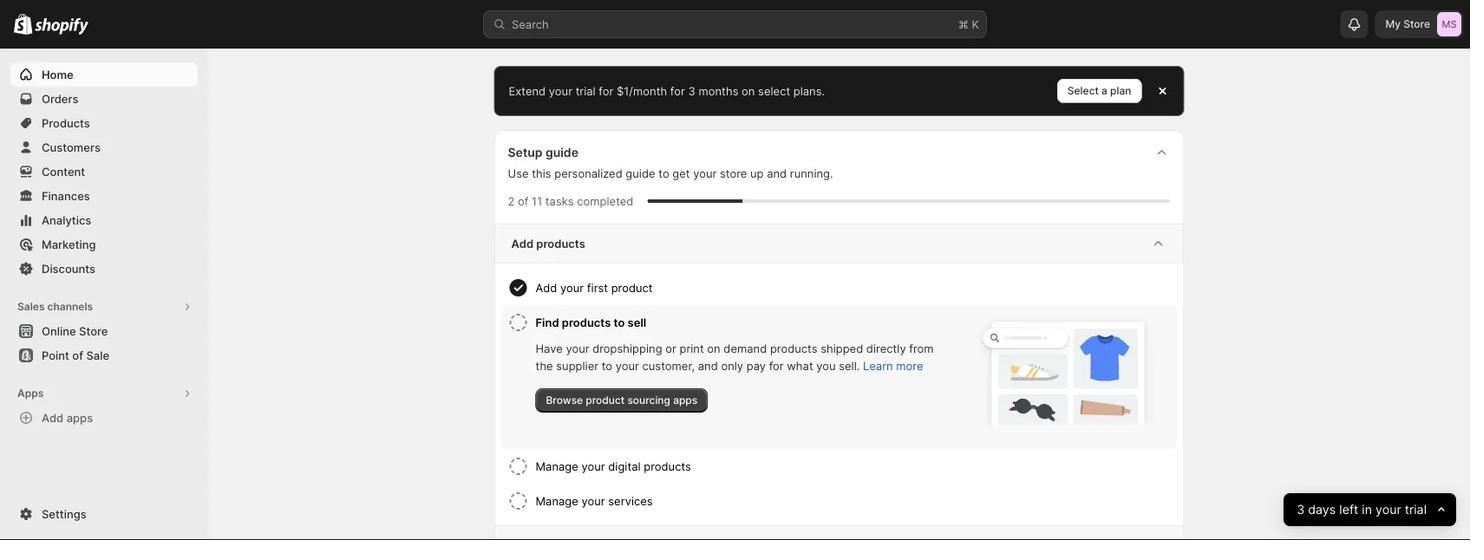 Task type: locate. For each thing, give the bounding box(es) containing it.
and right up in the top right of the page
[[767, 167, 787, 180]]

1 horizontal spatial to
[[614, 316, 625, 329]]

products
[[536, 237, 585, 250], [562, 316, 611, 329], [770, 342, 817, 355], [644, 460, 691, 473]]

0 horizontal spatial add
[[42, 411, 64, 425]]

first
[[587, 281, 608, 294]]

product right "first"
[[611, 281, 653, 294]]

products inside find products to sell dropdown button
[[562, 316, 611, 329]]

browse
[[546, 394, 583, 407]]

1 vertical spatial and
[[698, 359, 718, 373]]

add for add products
[[511, 237, 534, 250]]

0 vertical spatial guide
[[546, 145, 579, 160]]

0 horizontal spatial apps
[[67, 411, 93, 425]]

for right pay in the bottom right of the page
[[769, 359, 784, 373]]

apps
[[673, 394, 698, 407], [67, 411, 93, 425]]

store inside "button"
[[79, 324, 108, 338]]

analytics link
[[10, 208, 198, 232]]

customer,
[[642, 359, 695, 373]]

1 vertical spatial trial
[[1405, 503, 1427, 517]]

1 horizontal spatial add
[[511, 237, 534, 250]]

you
[[816, 359, 836, 373]]

0 vertical spatial 3
[[688, 84, 695, 98]]

products down tasks
[[536, 237, 585, 250]]

⌘ k
[[958, 17, 979, 31]]

0 vertical spatial of
[[518, 194, 529, 208]]

0 horizontal spatial on
[[707, 342, 720, 355]]

to left sell
[[614, 316, 625, 329]]

manage your digital products button
[[536, 449, 1171, 484]]

personalized
[[554, 167, 623, 180]]

1 manage from the top
[[536, 460, 578, 473]]

sales
[[17, 301, 45, 313]]

running.
[[790, 167, 833, 180]]

1 vertical spatial guide
[[626, 167, 655, 180]]

0 horizontal spatial and
[[698, 359, 718, 373]]

have
[[536, 342, 563, 355]]

trial
[[576, 84, 596, 98], [1405, 503, 1427, 517]]

store up sale
[[79, 324, 108, 338]]

manage right the mark manage your services as done icon
[[536, 494, 578, 508]]

apps right sourcing
[[673, 394, 698, 407]]

search
[[512, 17, 549, 31]]

1 vertical spatial on
[[707, 342, 720, 355]]

trial left $1/month
[[576, 84, 596, 98]]

to inside have your dropshipping or print on demand products shipped directly from the supplier to your customer, and only pay for what you sell.
[[602, 359, 612, 373]]

0 vertical spatial add
[[511, 237, 534, 250]]

add down 2
[[511, 237, 534, 250]]

add your first product
[[536, 281, 653, 294]]

months
[[699, 84, 739, 98]]

add inside 'dropdown button'
[[511, 237, 534, 250]]

manage for manage your services
[[536, 494, 578, 508]]

your up supplier
[[566, 342, 589, 355]]

online store link
[[10, 319, 198, 343]]

manage right mark manage your digital products as done image
[[536, 460, 578, 473]]

channels
[[47, 301, 93, 313]]

1 horizontal spatial and
[[767, 167, 787, 180]]

for left $1/month
[[599, 84, 614, 98]]

0 vertical spatial trial
[[576, 84, 596, 98]]

store
[[1404, 18, 1430, 30], [79, 324, 108, 338]]

select a plan
[[1068, 85, 1131, 97]]

products inside have your dropshipping or print on demand products shipped directly from the supplier to your customer, and only pay for what you sell.
[[770, 342, 817, 355]]

1 vertical spatial manage
[[536, 494, 578, 508]]

apps inside button
[[673, 394, 698, 407]]

print
[[680, 342, 704, 355]]

store
[[720, 167, 747, 180]]

in
[[1362, 503, 1372, 517]]

on right print
[[707, 342, 720, 355]]

2 manage from the top
[[536, 494, 578, 508]]

and inside have your dropshipping or print on demand products shipped directly from the supplier to your customer, and only pay for what you sell.
[[698, 359, 718, 373]]

product right browse
[[586, 394, 625, 407]]

1 vertical spatial apps
[[67, 411, 93, 425]]

online store button
[[0, 319, 208, 343]]

settings
[[42, 507, 86, 521]]

on inside have your dropshipping or print on demand products shipped directly from the supplier to your customer, and only pay for what you sell.
[[707, 342, 720, 355]]

left
[[1339, 503, 1358, 517]]

0 vertical spatial to
[[659, 167, 669, 180]]

add inside button
[[42, 411, 64, 425]]

on left select
[[742, 84, 755, 98]]

manage
[[536, 460, 578, 473], [536, 494, 578, 508]]

days
[[1308, 503, 1336, 517]]

get
[[672, 167, 690, 180]]

0 vertical spatial product
[[611, 281, 653, 294]]

to down dropshipping
[[602, 359, 612, 373]]

0 horizontal spatial 3
[[688, 84, 695, 98]]

1 horizontal spatial for
[[670, 84, 685, 98]]

3 days left in your trial button
[[1283, 494, 1456, 526]]

1 horizontal spatial store
[[1404, 18, 1430, 30]]

1 horizontal spatial trial
[[1405, 503, 1427, 517]]

store right my
[[1404, 18, 1430, 30]]

to left get
[[659, 167, 669, 180]]

add inside dropdown button
[[536, 281, 557, 294]]

your left services
[[582, 494, 605, 508]]

1 horizontal spatial of
[[518, 194, 529, 208]]

3 left days
[[1297, 503, 1305, 517]]

select a plan link
[[1057, 79, 1142, 103]]

supplier
[[556, 359, 599, 373]]

1 vertical spatial to
[[614, 316, 625, 329]]

tasks
[[545, 194, 574, 208]]

2 horizontal spatial add
[[536, 281, 557, 294]]

trial right in
[[1405, 503, 1427, 517]]

1 vertical spatial product
[[586, 394, 625, 407]]

of inside button
[[72, 349, 83, 362]]

shopify image
[[14, 14, 32, 34], [35, 18, 89, 35]]

guide left get
[[626, 167, 655, 180]]

analytics
[[42, 213, 91, 227]]

1 vertical spatial 3
[[1297, 503, 1305, 517]]

of left sale
[[72, 349, 83, 362]]

settings link
[[10, 502, 198, 526]]

plans.
[[793, 84, 825, 98]]

what
[[787, 359, 813, 373]]

apps down apps button
[[67, 411, 93, 425]]

of for 11
[[518, 194, 529, 208]]

learn more link
[[863, 359, 923, 373]]

only
[[721, 359, 743, 373]]

select
[[758, 84, 790, 98]]

1 vertical spatial add
[[536, 281, 557, 294]]

k
[[972, 17, 979, 31]]

2 of 11 tasks completed
[[508, 194, 634, 208]]

manage for manage your digital products
[[536, 460, 578, 473]]

products right digital
[[644, 460, 691, 473]]

up
[[750, 167, 764, 180]]

3 left months
[[688, 84, 695, 98]]

0 horizontal spatial shopify image
[[14, 14, 32, 34]]

your right get
[[693, 167, 717, 180]]

this
[[532, 167, 551, 180]]

marketing
[[42, 238, 96, 251]]

products down the add your first product
[[562, 316, 611, 329]]

add down apps
[[42, 411, 64, 425]]

guide
[[546, 145, 579, 160], [626, 167, 655, 180]]

1 horizontal spatial guide
[[626, 167, 655, 180]]

0 vertical spatial and
[[767, 167, 787, 180]]

2 vertical spatial add
[[42, 411, 64, 425]]

add up find
[[536, 281, 557, 294]]

0 vertical spatial manage
[[536, 460, 578, 473]]

products up what
[[770, 342, 817, 355]]

3
[[688, 84, 695, 98], [1297, 503, 1305, 517]]

manage your services button
[[536, 484, 1171, 519]]

extend your trial for $1/month for 3 months on select plans.
[[509, 84, 825, 98]]

2 vertical spatial to
[[602, 359, 612, 373]]

1 horizontal spatial 3
[[1297, 503, 1305, 517]]

2 horizontal spatial for
[[769, 359, 784, 373]]

browse product sourcing apps
[[546, 394, 698, 407]]

1 vertical spatial of
[[72, 349, 83, 362]]

and down print
[[698, 359, 718, 373]]

and
[[767, 167, 787, 180], [698, 359, 718, 373]]

home
[[42, 68, 73, 81]]

guide up the this
[[546, 145, 579, 160]]

products link
[[10, 111, 198, 135]]

use this personalized guide to get your store up and running.
[[508, 167, 833, 180]]

shipped
[[821, 342, 863, 355]]

0 horizontal spatial to
[[602, 359, 612, 373]]

of right 2
[[518, 194, 529, 208]]

content link
[[10, 160, 198, 184]]

product
[[611, 281, 653, 294], [586, 394, 625, 407]]

point of sale
[[42, 349, 109, 362]]

0 vertical spatial apps
[[673, 394, 698, 407]]

products
[[42, 116, 90, 130]]

completed
[[577, 194, 634, 208]]

0 vertical spatial store
[[1404, 18, 1430, 30]]

0 horizontal spatial trial
[[576, 84, 596, 98]]

for right $1/month
[[670, 84, 685, 98]]

browse product sourcing apps button
[[536, 389, 708, 413]]

your left digital
[[582, 460, 605, 473]]

0 horizontal spatial of
[[72, 349, 83, 362]]

1 horizontal spatial apps
[[673, 394, 698, 407]]

1 vertical spatial store
[[79, 324, 108, 338]]

0 vertical spatial on
[[742, 84, 755, 98]]

0 horizontal spatial store
[[79, 324, 108, 338]]

your
[[549, 84, 572, 98], [693, 167, 717, 180], [560, 281, 584, 294], [566, 342, 589, 355], [616, 359, 639, 373], [582, 460, 605, 473], [582, 494, 605, 508], [1375, 503, 1401, 517]]

find products to sell element
[[536, 340, 948, 413]]

trial inside dropdown button
[[1405, 503, 1427, 517]]

your down dropshipping
[[616, 359, 639, 373]]

use
[[508, 167, 529, 180]]



Task type: describe. For each thing, give the bounding box(es) containing it.
of for sale
[[72, 349, 83, 362]]

from
[[909, 342, 934, 355]]

pay
[[747, 359, 766, 373]]

3 inside dropdown button
[[1297, 503, 1305, 517]]

the
[[536, 359, 553, 373]]

point of sale link
[[10, 343, 198, 368]]

11
[[532, 194, 542, 208]]

online
[[42, 324, 76, 338]]

setup guide
[[508, 145, 579, 160]]

mark manage your services as done image
[[508, 491, 529, 512]]

add your first product button
[[536, 271, 1171, 305]]

point of sale button
[[0, 343, 208, 368]]

a
[[1102, 85, 1108, 97]]

demand
[[724, 342, 767, 355]]

customers
[[42, 141, 101, 154]]

apps inside button
[[67, 411, 93, 425]]

or
[[665, 342, 676, 355]]

0 horizontal spatial for
[[599, 84, 614, 98]]

learn
[[863, 359, 893, 373]]

sales channels
[[17, 301, 93, 313]]

for inside have your dropshipping or print on demand products shipped directly from the supplier to your customer, and only pay for what you sell.
[[769, 359, 784, 373]]

add for add your first product
[[536, 281, 557, 294]]

apps button
[[10, 382, 198, 406]]

$1/month
[[617, 84, 667, 98]]

3 days left in your trial
[[1297, 503, 1427, 517]]

select
[[1068, 85, 1099, 97]]

product inside browse product sourcing apps button
[[586, 394, 625, 407]]

manage your services
[[536, 494, 653, 508]]

orders link
[[10, 87, 198, 111]]

product inside add your first product dropdown button
[[611, 281, 653, 294]]

to inside dropdown button
[[614, 316, 625, 329]]

products inside manage your digital products dropdown button
[[644, 460, 691, 473]]

find
[[536, 316, 559, 329]]

2
[[508, 194, 515, 208]]

apps
[[17, 387, 44, 400]]

marketing link
[[10, 232, 198, 257]]

home link
[[10, 62, 198, 87]]

2 horizontal spatial to
[[659, 167, 669, 180]]

1 horizontal spatial on
[[742, 84, 755, 98]]

sale
[[86, 349, 109, 362]]

products inside add products 'dropdown button'
[[536, 237, 585, 250]]

dropshipping
[[593, 342, 662, 355]]

⌘
[[958, 17, 969, 31]]

my
[[1386, 18, 1401, 30]]

more
[[896, 359, 923, 373]]

finances
[[42, 189, 90, 203]]

sourcing
[[627, 394, 670, 407]]

add for add apps
[[42, 411, 64, 425]]

digital
[[608, 460, 641, 473]]

sell
[[628, 316, 646, 329]]

point
[[42, 349, 69, 362]]

store for online store
[[79, 324, 108, 338]]

add apps
[[42, 411, 93, 425]]

discounts link
[[10, 257, 198, 281]]

discounts
[[42, 262, 95, 275]]

mark find products to sell as done image
[[508, 312, 529, 333]]

plan
[[1110, 85, 1131, 97]]

0 horizontal spatial guide
[[546, 145, 579, 160]]

extend
[[509, 84, 546, 98]]

online store
[[42, 324, 108, 338]]

customers link
[[10, 135, 198, 160]]

your left "first"
[[560, 281, 584, 294]]

your right in
[[1375, 503, 1401, 517]]

services
[[608, 494, 653, 508]]

your right extend
[[549, 84, 572, 98]]

sell.
[[839, 359, 860, 373]]

find products to sell
[[536, 316, 646, 329]]

add apps button
[[10, 406, 198, 430]]

1 horizontal spatial shopify image
[[35, 18, 89, 35]]

content
[[42, 165, 85, 178]]

add products button
[[494, 225, 1184, 263]]

finances link
[[10, 184, 198, 208]]

my store image
[[1437, 12, 1462, 36]]

directly
[[866, 342, 906, 355]]

manage your digital products
[[536, 460, 691, 473]]

my store
[[1386, 18, 1430, 30]]

store for my store
[[1404, 18, 1430, 30]]

sales channels button
[[10, 295, 198, 319]]

mark manage your digital products as done image
[[508, 456, 529, 477]]

have your dropshipping or print on demand products shipped directly from the supplier to your customer, and only pay for what you sell.
[[536, 342, 934, 373]]



